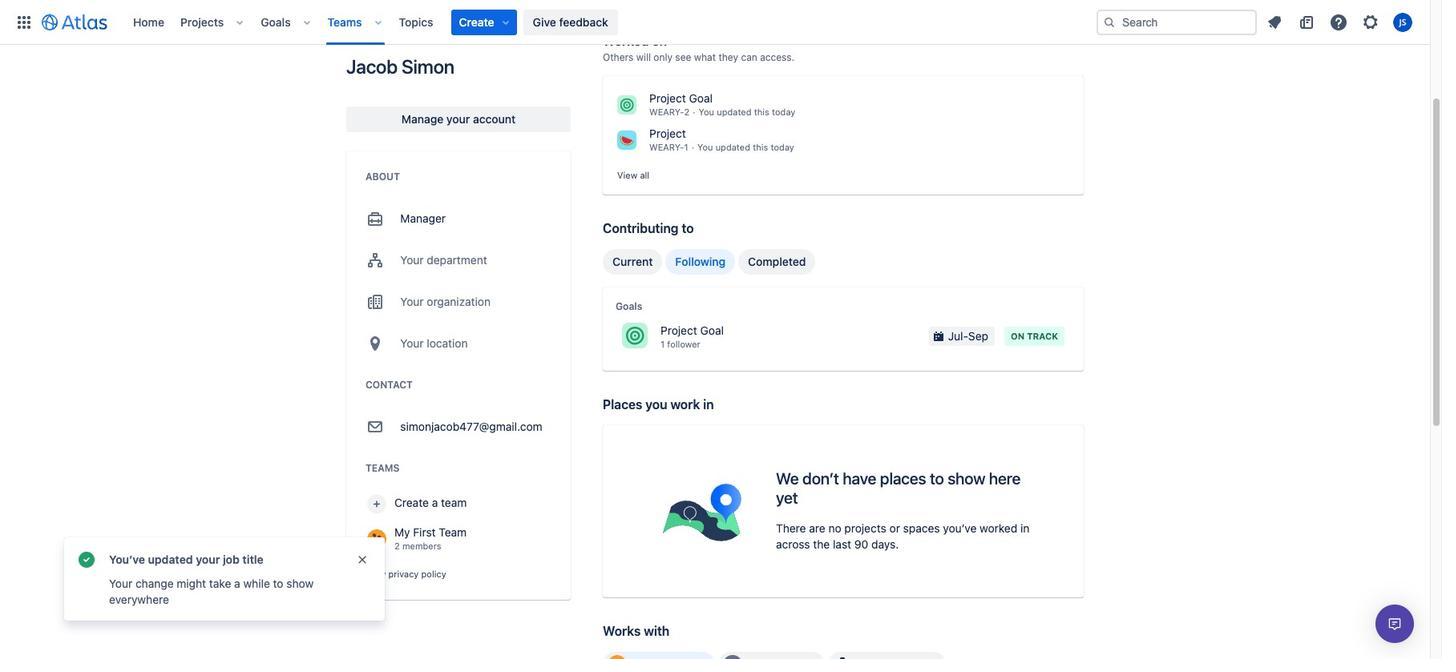 Task type: describe. For each thing, give the bounding box(es) containing it.
view for goals
[[617, 170, 638, 180]]

members
[[402, 541, 441, 552]]

view for places you work in
[[366, 569, 386, 580]]

others will only see what they can access.
[[603, 51, 795, 63]]

are
[[809, 522, 825, 536]]

weary-2
[[649, 107, 690, 117]]

view all for view all 'link' to the bottom
[[617, 170, 650, 180]]

create a team
[[394, 496, 467, 510]]

what
[[694, 51, 716, 63]]

work
[[670, 397, 700, 412]]

weary- for project goal
[[649, 107, 684, 117]]

your organization
[[400, 295, 491, 309]]

your for your organization
[[400, 295, 424, 309]]

view privacy policy link
[[366, 569, 446, 580]]

dismiss image
[[356, 554, 369, 567]]

no
[[829, 522, 841, 536]]

updated for project
[[716, 142, 750, 152]]

goals inside top element
[[261, 15, 291, 28]]

1 vertical spatial teams
[[366, 463, 400, 475]]

you've updated your job title
[[109, 553, 264, 567]]

manage
[[401, 112, 444, 126]]

your for your location
[[400, 337, 424, 350]]

weary-1
[[649, 142, 688, 152]]

everywhere
[[109, 593, 169, 607]]

following
[[675, 255, 726, 268]]

topics
[[399, 15, 433, 28]]

project for project goal 1 follower
[[661, 324, 697, 337]]

projects
[[844, 522, 887, 536]]

1 horizontal spatial goals
[[616, 300, 642, 312]]

2 horizontal spatial view
[[1044, 34, 1069, 47]]

you
[[646, 397, 667, 412]]

settings image
[[1361, 12, 1381, 32]]

view privacy policy
[[366, 569, 446, 580]]

first
[[413, 526, 436, 540]]

project for project goal
[[649, 91, 686, 105]]

will
[[636, 51, 651, 63]]

2 inside my first team 2 members
[[394, 541, 400, 552]]

can
[[741, 51, 757, 63]]

current button
[[603, 249, 663, 275]]

goal for project goal 1 follower
[[700, 324, 724, 337]]

your for your department
[[400, 253, 424, 267]]

with
[[644, 624, 670, 639]]

create for create a team
[[394, 496, 429, 510]]

1 vertical spatial your
[[196, 553, 220, 567]]

manage your account
[[401, 112, 516, 126]]

your location
[[400, 337, 468, 350]]

team
[[439, 526, 467, 540]]

current
[[612, 255, 653, 268]]

places
[[880, 470, 926, 488]]

goals link
[[256, 9, 296, 35]]

create button
[[451, 9, 517, 35]]

contributing to
[[603, 221, 694, 235]]

group containing current
[[603, 249, 816, 275]]

contact
[[366, 379, 413, 391]]

1 inside project goal 1 follower
[[661, 339, 665, 349]]

there are no projects or spaces you've worked in across the last 90 days.
[[776, 522, 1030, 552]]

others
[[603, 51, 634, 63]]

topics link
[[394, 9, 438, 35]]

or
[[890, 522, 900, 536]]

completed button
[[738, 249, 816, 275]]

you've
[[943, 522, 977, 536]]

jul-
[[948, 329, 968, 343]]

goal for project goal
[[689, 91, 713, 105]]

feedback
[[559, 15, 608, 28]]

places
[[603, 397, 642, 412]]

simon
[[402, 55, 454, 78]]

you updated this today for project
[[697, 142, 794, 152]]

give feedback
[[533, 15, 608, 28]]

team
[[441, 496, 467, 510]]

0 horizontal spatial on
[[652, 34, 667, 48]]

there
[[776, 522, 806, 536]]

top element
[[10, 0, 1097, 44]]

home link
[[128, 9, 169, 35]]

2 group from the top
[[603, 652, 946, 660]]

give
[[533, 15, 556, 28]]

1 horizontal spatial all
[[1072, 34, 1084, 47]]

while
[[243, 577, 270, 591]]

might
[[177, 577, 206, 591]]

see
[[675, 51, 691, 63]]

sep
[[968, 329, 988, 343]]

your department
[[400, 253, 487, 267]]

completed
[[748, 255, 806, 268]]

Search field
[[1097, 9, 1257, 35]]

you for project
[[697, 142, 713, 152]]

0 horizontal spatial in
[[703, 397, 714, 412]]

worked
[[980, 522, 1018, 536]]

across
[[776, 538, 810, 552]]

your change might take a while to show everywhere
[[109, 577, 314, 607]]

0 vertical spatial 1
[[684, 142, 688, 152]]

a inside your change might take a while to show everywhere
[[234, 577, 240, 591]]

you updated this today for project goal
[[699, 107, 796, 117]]

track
[[1027, 331, 1058, 341]]

2 vertical spatial updated
[[148, 553, 193, 567]]

create a team button
[[366, 488, 552, 520]]

last
[[833, 538, 851, 552]]

the
[[813, 538, 830, 552]]

my
[[394, 526, 410, 540]]

manage your account link
[[346, 107, 571, 132]]

90
[[854, 538, 868, 552]]

we
[[776, 470, 799, 488]]

you for project goal
[[699, 107, 714, 117]]

show inside your change might take a while to show everywhere
[[286, 577, 314, 591]]

contributing
[[603, 221, 679, 235]]

about
[[366, 171, 400, 183]]

project goal
[[649, 91, 713, 105]]

simonjacob477@gmail.com
[[400, 420, 542, 434]]

privacy
[[388, 569, 419, 580]]

this for project goal
[[754, 107, 770, 117]]

1 vertical spatial view all link
[[617, 169, 650, 182]]



Task type: locate. For each thing, give the bounding box(es) containing it.
2 vertical spatial to
[[273, 577, 283, 591]]

give feedback button
[[523, 9, 618, 35]]

a
[[432, 496, 438, 510], [234, 577, 240, 591]]

a left team
[[432, 496, 438, 510]]

1 vertical spatial create
[[394, 496, 429, 510]]

0 horizontal spatial create
[[394, 496, 429, 510]]

we don't have places to show here yet
[[776, 470, 1021, 508]]

goal up follower
[[700, 324, 724, 337]]

0 horizontal spatial a
[[234, 577, 240, 591]]

your left organization
[[400, 295, 424, 309]]

0 vertical spatial to
[[682, 221, 694, 235]]

have
[[843, 470, 876, 488]]

works
[[603, 624, 641, 639]]

weary- for project
[[649, 142, 684, 152]]

0 horizontal spatial goals
[[261, 15, 291, 28]]

0 vertical spatial view
[[1044, 34, 1069, 47]]

title
[[242, 553, 264, 567]]

in
[[703, 397, 714, 412], [1021, 522, 1030, 536]]

project up weary-2
[[649, 91, 686, 105]]

all
[[1072, 34, 1084, 47], [640, 170, 650, 180]]

in inside there are no projects or spaces you've worked in across the last 90 days.
[[1021, 522, 1030, 536]]

don't
[[803, 470, 839, 488]]

0 vertical spatial weary-
[[649, 107, 684, 117]]

to inside we don't have places to show here yet
[[930, 470, 944, 488]]

1 vertical spatial a
[[234, 577, 240, 591]]

1 horizontal spatial view all link
[[1044, 34, 1084, 47]]

you updated this today right weary-1
[[697, 142, 794, 152]]

goals down current button
[[616, 300, 642, 312]]

1
[[684, 142, 688, 152], [661, 339, 665, 349]]

0 vertical spatial show
[[948, 470, 985, 488]]

to inside your change might take a while to show everywhere
[[273, 577, 283, 591]]

home
[[133, 15, 164, 28]]

teams up the create a team
[[366, 463, 400, 475]]

you've
[[109, 553, 145, 567]]

create for create
[[459, 15, 494, 28]]

worked on
[[603, 34, 667, 48]]

1 down weary-2
[[684, 142, 688, 152]]

to right while
[[273, 577, 283, 591]]

teams link
[[323, 9, 367, 35]]

0 horizontal spatial 1
[[661, 339, 665, 349]]

0 vertical spatial view all
[[1044, 34, 1084, 47]]

1 horizontal spatial a
[[432, 496, 438, 510]]

you updated this today down can
[[699, 107, 796, 117]]

create
[[459, 15, 494, 28], [394, 496, 429, 510]]

goal
[[689, 91, 713, 105], [700, 324, 724, 337]]

0 vertical spatial goal
[[689, 91, 713, 105]]

0 horizontal spatial to
[[273, 577, 283, 591]]

jul-sep
[[948, 329, 988, 343]]

0 vertical spatial in
[[703, 397, 714, 412]]

jacob
[[346, 55, 398, 78]]

today for project
[[771, 142, 794, 152]]

access.
[[760, 51, 795, 63]]

create inside button
[[394, 496, 429, 510]]

days.
[[871, 538, 899, 552]]

0 vertical spatial on
[[652, 34, 667, 48]]

weary- down weary-2
[[649, 142, 684, 152]]

0 vertical spatial all
[[1072, 34, 1084, 47]]

project inside project goal 1 follower
[[661, 324, 697, 337]]

works with
[[603, 624, 670, 639]]

notifications image
[[1265, 12, 1284, 32]]

1 horizontal spatial view all
[[1044, 34, 1084, 47]]

your right manage
[[446, 112, 470, 126]]

location
[[427, 337, 468, 350]]

a inside button
[[432, 496, 438, 510]]

1 group from the top
[[603, 249, 816, 275]]

1 vertical spatial weary-
[[649, 142, 684, 152]]

1 horizontal spatial your
[[446, 112, 470, 126]]

1 vertical spatial to
[[930, 470, 944, 488]]

view
[[1044, 34, 1069, 47], [617, 170, 638, 180], [366, 569, 386, 580]]

on left track
[[1011, 331, 1025, 341]]

1 horizontal spatial show
[[948, 470, 985, 488]]

0 horizontal spatial view all link
[[617, 169, 650, 182]]

1 vertical spatial in
[[1021, 522, 1030, 536]]

account image
[[1393, 12, 1413, 32]]

manager
[[400, 212, 446, 225]]

your
[[446, 112, 470, 126], [196, 553, 220, 567]]

0 horizontal spatial all
[[640, 170, 650, 180]]

0 vertical spatial create
[[459, 15, 494, 28]]

today
[[772, 107, 796, 117], [771, 142, 794, 152]]

teams
[[328, 15, 362, 28], [366, 463, 400, 475]]

spaces
[[903, 522, 940, 536]]

weary- down project goal at the top of page
[[649, 107, 684, 117]]

1 horizontal spatial view
[[617, 170, 638, 180]]

1 horizontal spatial create
[[459, 15, 494, 28]]

to right places
[[930, 470, 944, 488]]

1 vertical spatial goal
[[700, 324, 724, 337]]

jacob simon
[[346, 55, 454, 78]]

goals
[[261, 15, 291, 28], [616, 300, 642, 312]]

today for project goal
[[772, 107, 796, 117]]

help image
[[1329, 12, 1348, 32]]

0 vertical spatial you updated this today
[[699, 107, 796, 117]]

1 horizontal spatial teams
[[366, 463, 400, 475]]

updated up 'change'
[[148, 553, 193, 567]]

1 vertical spatial this
[[753, 142, 768, 152]]

0 vertical spatial your
[[446, 112, 470, 126]]

on track
[[1011, 331, 1058, 341]]

only
[[654, 51, 673, 63]]

goal up weary-2
[[689, 91, 713, 105]]

0 horizontal spatial show
[[286, 577, 314, 591]]

2 weary- from the top
[[649, 142, 684, 152]]

on up the only
[[652, 34, 667, 48]]

you down project goal at the top of page
[[699, 107, 714, 117]]

worked
[[603, 34, 649, 48]]

2 down project goal at the top of page
[[684, 107, 690, 117]]

project for project
[[649, 127, 686, 140]]

1 weary- from the top
[[649, 107, 684, 117]]

0 horizontal spatial view
[[366, 569, 386, 580]]

updated for project goal
[[717, 107, 752, 117]]

1 vertical spatial you
[[697, 142, 713, 152]]

account
[[473, 112, 516, 126]]

project up weary-1
[[649, 127, 686, 140]]

0 horizontal spatial your
[[196, 553, 220, 567]]

your down the manager
[[400, 253, 424, 267]]

updated
[[717, 107, 752, 117], [716, 142, 750, 152], [148, 553, 193, 567]]

1 vertical spatial view all
[[617, 170, 650, 180]]

0 vertical spatial teams
[[328, 15, 362, 28]]

project goal 1 follower
[[661, 324, 724, 349]]

1 vertical spatial 2
[[394, 541, 400, 552]]

banner containing home
[[0, 0, 1430, 45]]

2 down my
[[394, 541, 400, 552]]

2 vertical spatial project
[[661, 324, 697, 337]]

show
[[948, 470, 985, 488], [286, 577, 314, 591]]

you right weary-1
[[697, 142, 713, 152]]

0 vertical spatial a
[[432, 496, 438, 510]]

search image
[[1103, 16, 1116, 28]]

1 horizontal spatial 1
[[684, 142, 688, 152]]

0 vertical spatial updated
[[717, 107, 752, 117]]

1 horizontal spatial to
[[682, 221, 694, 235]]

following button
[[666, 249, 735, 275]]

0 vertical spatial view all link
[[1044, 34, 1084, 47]]

in right work
[[703, 397, 714, 412]]

banner
[[0, 0, 1430, 45]]

1 vertical spatial today
[[771, 142, 794, 152]]

1 horizontal spatial 2
[[684, 107, 690, 117]]

your up everywhere
[[109, 577, 132, 591]]

1 vertical spatial show
[[286, 577, 314, 591]]

projects link
[[176, 9, 229, 35]]

0 vertical spatial you
[[699, 107, 714, 117]]

job
[[223, 553, 240, 567]]

goals left teams link
[[261, 15, 291, 28]]

2 horizontal spatial to
[[930, 470, 944, 488]]

1 vertical spatial view
[[617, 170, 638, 180]]

1 vertical spatial goals
[[616, 300, 642, 312]]

1 vertical spatial project
[[649, 127, 686, 140]]

places you work in
[[603, 397, 714, 412]]

your left location
[[400, 337, 424, 350]]

group
[[603, 249, 816, 275], [603, 652, 946, 660]]

0 horizontal spatial view all
[[617, 170, 650, 180]]

create up my
[[394, 496, 429, 510]]

to up following
[[682, 221, 694, 235]]

updated down they
[[717, 107, 752, 117]]

your left job
[[196, 553, 220, 567]]

my first team 2 members
[[394, 526, 467, 552]]

show right while
[[286, 577, 314, 591]]

goal inside project goal 1 follower
[[700, 324, 724, 337]]

0 horizontal spatial teams
[[328, 15, 362, 28]]

view all for rightmost view all 'link'
[[1044, 34, 1084, 47]]

0 horizontal spatial 2
[[394, 541, 400, 552]]

your inside your change might take a while to show everywhere
[[109, 577, 132, 591]]

policy
[[421, 569, 446, 580]]

1 horizontal spatial in
[[1021, 522, 1030, 536]]

updated right weary-1
[[716, 142, 750, 152]]

1 vertical spatial you updated this today
[[697, 142, 794, 152]]

to
[[682, 221, 694, 235], [930, 470, 944, 488], [273, 577, 283, 591]]

0 vertical spatial project
[[649, 91, 686, 105]]

2 vertical spatial view
[[366, 569, 386, 580]]

project
[[649, 91, 686, 105], [649, 127, 686, 140], [661, 324, 697, 337]]

change
[[135, 577, 174, 591]]

1 horizontal spatial on
[[1011, 331, 1025, 341]]

yet
[[776, 489, 798, 508]]

your for your change might take a while to show everywhere
[[109, 577, 132, 591]]

1 vertical spatial on
[[1011, 331, 1025, 341]]

show inside we don't have places to show here yet
[[948, 470, 985, 488]]

in right "worked"
[[1021, 522, 1030, 536]]

follower
[[667, 339, 700, 349]]

1 left follower
[[661, 339, 665, 349]]

create inside dropdown button
[[459, 15, 494, 28]]

0 vertical spatial this
[[754, 107, 770, 117]]

1 vertical spatial group
[[603, 652, 946, 660]]

projects
[[180, 15, 224, 28]]

weary-
[[649, 107, 684, 117], [649, 142, 684, 152]]

open intercom messenger image
[[1385, 615, 1405, 634]]

create right topics
[[459, 15, 494, 28]]

1 vertical spatial 1
[[661, 339, 665, 349]]

teams inside top element
[[328, 15, 362, 28]]

teams up jacob
[[328, 15, 362, 28]]

your
[[400, 253, 424, 267], [400, 295, 424, 309], [400, 337, 424, 350], [109, 577, 132, 591]]

this for project
[[753, 142, 768, 152]]

0 vertical spatial today
[[772, 107, 796, 117]]

0 vertical spatial 2
[[684, 107, 690, 117]]

department
[[427, 253, 487, 267]]

project up follower
[[661, 324, 697, 337]]

1 vertical spatial all
[[640, 170, 650, 180]]

you updated this today
[[699, 107, 796, 117], [697, 142, 794, 152]]

show left here
[[948, 470, 985, 488]]

here
[[989, 470, 1021, 488]]

switch to... image
[[14, 12, 34, 32]]

0 vertical spatial goals
[[261, 15, 291, 28]]

0 vertical spatial group
[[603, 249, 816, 275]]

they
[[719, 51, 738, 63]]

a right take at the left bottom of page
[[234, 577, 240, 591]]

1 vertical spatial updated
[[716, 142, 750, 152]]

this
[[754, 107, 770, 117], [753, 142, 768, 152]]



Task type: vqa. For each thing, say whether or not it's contained in the screenshot.
WEARY-1
yes



